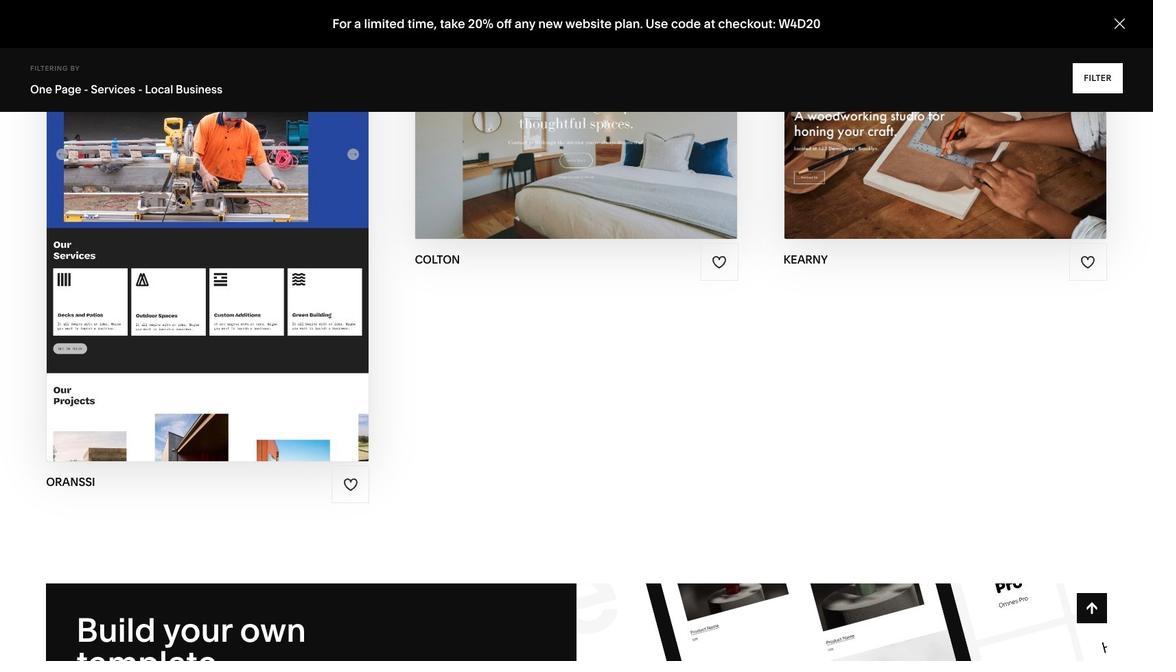 Task type: describe. For each thing, give the bounding box(es) containing it.
preview of building your own template image
[[577, 584, 1108, 661]]

add oranssi to your favorites list image
[[343, 477, 358, 492]]

back to top image
[[1085, 601, 1100, 616]]



Task type: locate. For each thing, give the bounding box(es) containing it.
add kearny to your favorites list image
[[1081, 255, 1096, 270]]

add colton to your favorites list image
[[712, 255, 727, 270]]

oranssi image
[[47, 31, 369, 461]]

kearny image
[[785, 31, 1107, 239]]

colton image
[[416, 31, 738, 239]]



Task type: vqa. For each thing, say whether or not it's contained in the screenshot.
Add Oranssi to your favorites list image
yes



